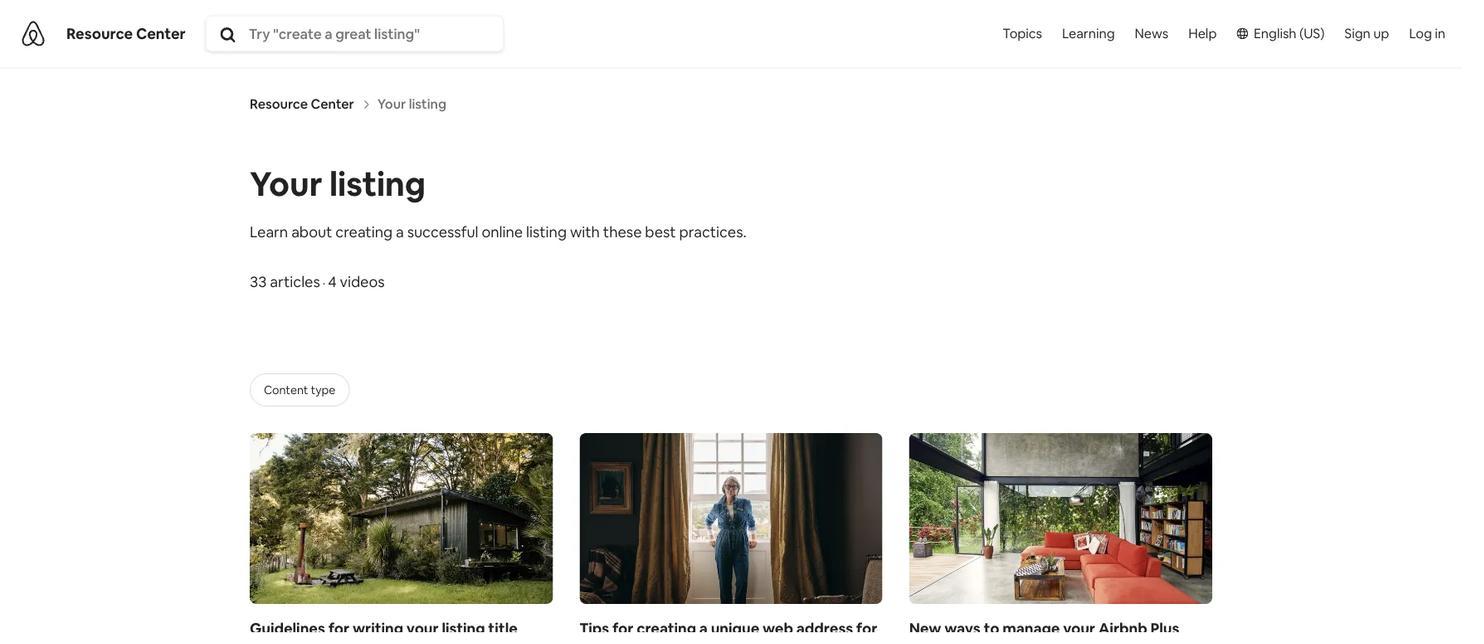 Task type: vqa. For each thing, say whether or not it's contained in the screenshot.
2nd Temecula,
no



Task type: describe. For each thing, give the bounding box(es) containing it.
creating
[[336, 222, 393, 242]]

about
[[291, 222, 332, 242]]

a
[[396, 222, 404, 242]]

topics button
[[999, 0, 1046, 70]]

center for topmost the 'resource center' link
[[136, 24, 186, 43]]

these
[[603, 222, 642, 242]]

learn about creating a successful online listing with these best practices.
[[250, 222, 747, 242]]

Search text field
[[249, 25, 500, 43]]

sign up
[[1345, 25, 1389, 42]]

·
[[323, 276, 325, 291]]

type
[[311, 383, 336, 398]]

english (us) button
[[1227, 0, 1335, 66]]

sign
[[1345, 25, 1371, 42]]

online
[[482, 222, 523, 242]]

1 vertical spatial resource center
[[250, 95, 354, 112]]

center for the rightmost the 'resource center' link
[[311, 95, 354, 112]]

(us)
[[1300, 25, 1325, 42]]

content type
[[264, 383, 336, 398]]

learning
[[1062, 25, 1115, 42]]

best
[[645, 222, 676, 242]]

practices.
[[679, 222, 747, 242]]

0 vertical spatial resource center
[[66, 24, 186, 43]]

topics
[[1003, 25, 1042, 42]]

english
[[1254, 25, 1297, 42]]

help link
[[1179, 0, 1227, 66]]

your
[[250, 162, 323, 205]]

learning button
[[1052, 0, 1125, 66]]

0 vertical spatial resource center link
[[66, 24, 186, 43]]

english (us)
[[1254, 25, 1325, 42]]

content type button
[[250, 374, 350, 407]]



Task type: locate. For each thing, give the bounding box(es) containing it.
center
[[136, 24, 186, 43], [311, 95, 354, 112]]

33 articles · 4 videos
[[250, 272, 385, 292]]

1 horizontal spatial resource center
[[250, 95, 354, 112]]

sign up button
[[1335, 0, 1399, 66]]

0 horizontal spatial resource center
[[66, 24, 186, 43]]

1 vertical spatial center
[[311, 95, 354, 112]]

videos
[[340, 272, 385, 292]]

help
[[1189, 25, 1217, 42]]

log
[[1409, 25, 1432, 42]]

0 vertical spatial listing
[[329, 162, 426, 205]]

resource
[[66, 24, 133, 43], [250, 95, 308, 112]]

1 horizontal spatial resource center link
[[250, 95, 354, 112]]

1 horizontal spatial resource
[[250, 95, 308, 112]]

news button
[[1125, 0, 1179, 66]]

listing
[[329, 162, 426, 205], [526, 222, 567, 242]]

log in
[[1409, 25, 1446, 42]]

resource center link
[[66, 24, 186, 43], [250, 95, 354, 112]]

1 vertical spatial resource center link
[[250, 95, 354, 112]]

up
[[1374, 25, 1389, 42]]

your listing
[[250, 162, 426, 205]]

with
[[570, 222, 600, 242]]

listing up creating
[[329, 162, 426, 205]]

a home with dark wood-paneled walls and big windows is flanked by trees and other greenery. there's an outdoor picnic table. image
[[250, 433, 553, 604], [250, 433, 553, 604]]

news
[[1135, 25, 1169, 42]]

articles
[[270, 272, 320, 292]]

listing left with
[[526, 222, 567, 242]]

0 horizontal spatial resource center link
[[66, 24, 186, 43]]

content
[[264, 383, 308, 398]]

33
[[250, 272, 267, 292]]

log in button
[[1399, 0, 1456, 66]]

learn
[[250, 222, 288, 242]]

successful
[[407, 222, 478, 242]]

an orange-velvet sectional and wooden coffee table contrast the concrete and glass construction of an open-air living room. image
[[909, 433, 1212, 604], [909, 433, 1212, 604]]

in
[[1435, 25, 1446, 42]]

1 horizontal spatial center
[[311, 95, 354, 112]]

0 horizontal spatial resource
[[66, 24, 133, 43]]

resource center
[[66, 24, 186, 43], [250, 95, 354, 112]]

1 horizontal spatial listing
[[526, 222, 567, 242]]

a woman stands by the window of her space, framed by two thick curtains. image
[[580, 433, 883, 604], [580, 433, 883, 604]]

0 vertical spatial center
[[136, 24, 186, 43]]

1 vertical spatial listing
[[526, 222, 567, 242]]

0 vertical spatial resource
[[66, 24, 133, 43]]

0 horizontal spatial listing
[[329, 162, 426, 205]]

0 horizontal spatial center
[[136, 24, 186, 43]]

4
[[328, 272, 337, 292]]

1 vertical spatial resource
[[250, 95, 308, 112]]



